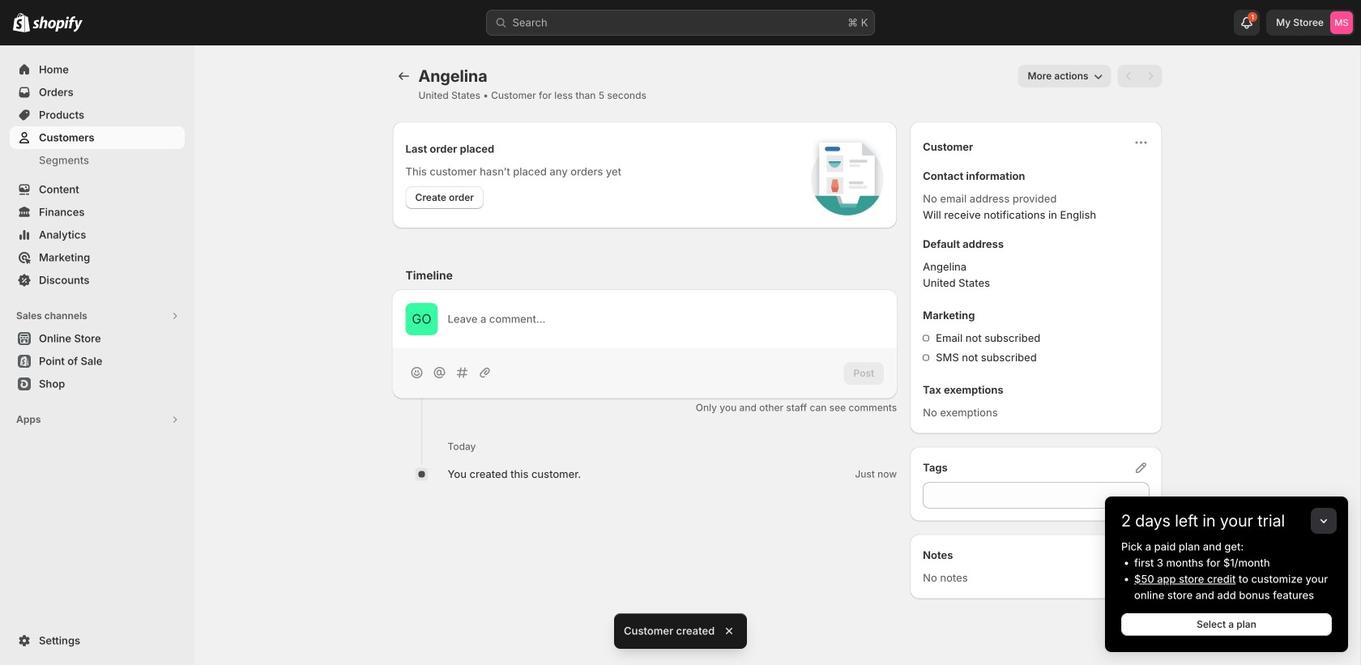 Task type: locate. For each thing, give the bounding box(es) containing it.
my storee image
[[1331, 11, 1353, 34]]

previous image
[[1121, 68, 1137, 84]]

avatar with initials g o image
[[406, 303, 438, 335]]

shopify image
[[32, 16, 83, 32]]

None text field
[[923, 483, 1149, 508]]



Task type: vqa. For each thing, say whether or not it's contained in the screenshot.
THE SHOPIFY IMAGE
yes



Task type: describe. For each thing, give the bounding box(es) containing it.
Leave a comment... text field
[[448, 311, 884, 327]]

next image
[[1143, 68, 1159, 84]]

shopify image
[[13, 13, 30, 32]]



